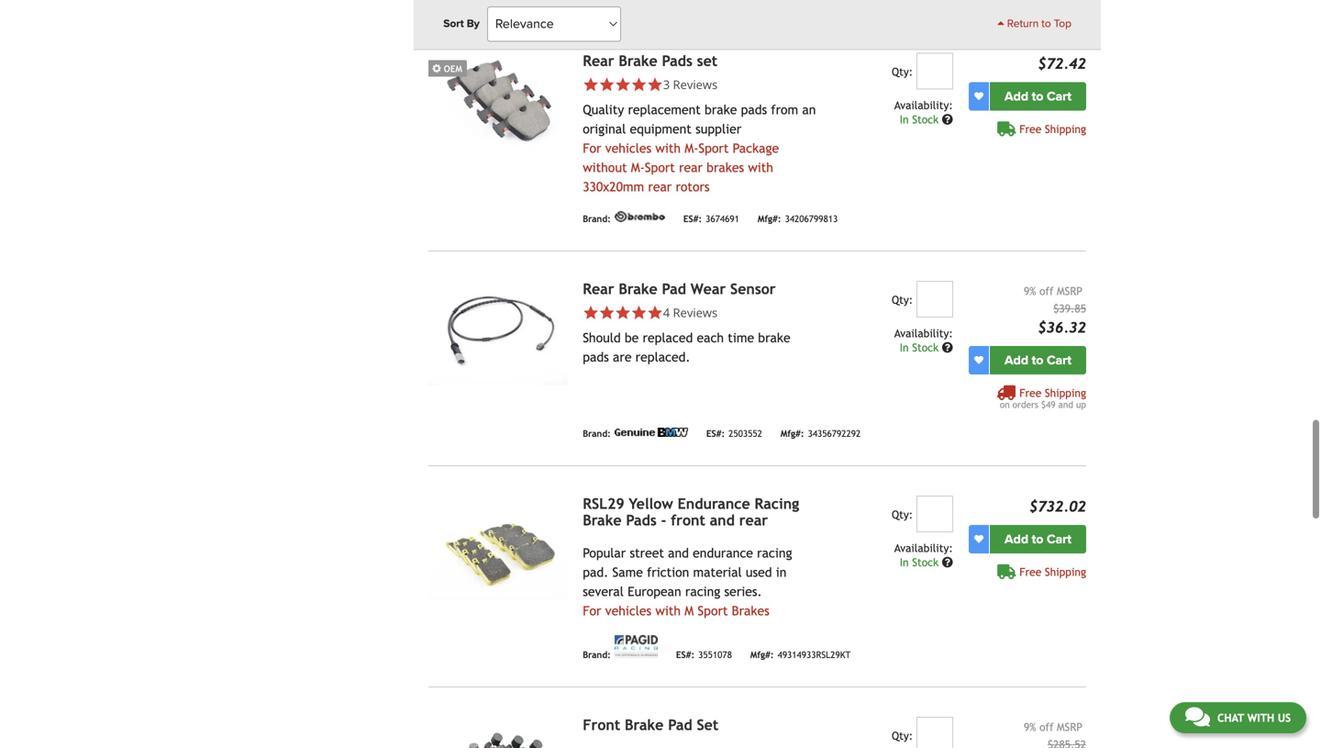 Task type: vqa. For each thing, say whether or not it's contained in the screenshot.
our
no



Task type: locate. For each thing, give the bounding box(es) containing it.
4 reviews link
[[583, 304, 820, 321], [663, 304, 718, 321]]

brake up be
[[619, 280, 658, 297]]

sport down equipment at the top of page
[[645, 160, 675, 175]]

2 availability: from the top
[[895, 327, 953, 339]]

2 off from the top
[[1040, 720, 1054, 733]]

2 rear from the top
[[583, 280, 614, 297]]

pad left "set"
[[668, 716, 693, 733]]

2 shipping from the top
[[1045, 386, 1087, 399]]

1 vertical spatial vehicles
[[605, 603, 652, 618]]

1 vertical spatial add
[[1005, 352, 1029, 368]]

1 vertical spatial and
[[710, 511, 735, 528]]

brake right front
[[625, 716, 664, 733]]

1 vertical spatial add to wish list image
[[975, 534, 984, 544]]

off for 9% off msrp
[[1040, 720, 1054, 733]]

street
[[630, 545, 664, 560]]

brake right time
[[758, 330, 791, 345]]

vehicles inside quality replacement brake pads from an original equipment supplier for vehicles with m-sport package without m-sport rear brakes with 330x20mm rear rotors
[[605, 141, 652, 155]]

add to wish list image
[[975, 355, 984, 365], [975, 534, 984, 544]]

2 stock from the top
[[913, 341, 939, 354]]

pads inside quality replacement brake pads from an original equipment supplier for vehicles with m-sport package without m-sport rear brakes with 330x20mm rear rotors
[[741, 102, 767, 117]]

1 horizontal spatial brake
[[758, 330, 791, 345]]

9% inside 9% off msrp $39.85 $36.32
[[1024, 284, 1037, 297]]

off
[[1040, 284, 1054, 297], [1040, 720, 1054, 733]]

brake
[[619, 52, 658, 69], [619, 280, 658, 297], [583, 511, 622, 528], [625, 716, 664, 733]]

brake
[[705, 102, 737, 117], [758, 330, 791, 345]]

shipping down $732.02
[[1045, 565, 1087, 578]]

star image
[[583, 76, 599, 92], [615, 76, 631, 92], [631, 76, 647, 92], [647, 76, 663, 92], [599, 304, 615, 321], [615, 304, 631, 321], [631, 304, 647, 321]]

mfg#: down brakes
[[751, 649, 774, 660]]

2 in stock from the top
[[900, 341, 942, 354]]

0 vertical spatial for
[[583, 141, 602, 155]]

add
[[1005, 88, 1029, 104], [1005, 352, 1029, 368], [1005, 531, 1029, 547]]

racing
[[757, 545, 793, 560], [686, 584, 721, 599]]

9% off msrp
[[1024, 720, 1083, 733]]

1 reviews from the top
[[673, 76, 718, 92]]

1 vertical spatial add to cart button
[[990, 346, 1087, 374]]

2 vertical spatial es#:
[[676, 649, 695, 660]]

es#: 3551078
[[676, 649, 732, 660]]

for down several
[[583, 603, 602, 618]]

3 add from the top
[[1005, 531, 1029, 547]]

2 vertical spatial stock
[[913, 556, 939, 568]]

for down 'original'
[[583, 141, 602, 155]]

free shipping down $732.02
[[1020, 565, 1087, 578]]

free shipping
[[1020, 122, 1087, 135], [1020, 565, 1087, 578]]

brake up popular
[[583, 511, 622, 528]]

1 vertical spatial free shipping
[[1020, 565, 1087, 578]]

1 vehicles from the top
[[605, 141, 652, 155]]

without
[[583, 160, 627, 175]]

2 vertical spatial free
[[1020, 565, 1042, 578]]

add to wish list image
[[975, 92, 984, 101]]

0 vertical spatial rear
[[679, 160, 703, 175]]

add to cart
[[1005, 88, 1072, 104], [1005, 352, 1072, 368], [1005, 531, 1072, 547]]

2 brand: from the top
[[583, 428, 611, 439]]

3 shipping from the top
[[1045, 565, 1087, 578]]

reviews for wear
[[673, 304, 718, 321]]

2 vertical spatial add to cart button
[[990, 525, 1087, 553]]

brake inside quality replacement brake pads from an original equipment supplier for vehicles with m-sport package without m-sport rear brakes with 330x20mm rear rotors
[[705, 102, 737, 117]]

4 reviews link down wear
[[583, 304, 820, 321]]

1 vertical spatial brand:
[[583, 428, 611, 439]]

to down $732.02
[[1032, 531, 1044, 547]]

1 rear from the top
[[583, 52, 614, 69]]

1 vertical spatial mfg#:
[[781, 428, 805, 439]]

1 question circle image from the top
[[942, 114, 953, 125]]

3 brand: from the top
[[583, 649, 611, 660]]

availability:
[[895, 98, 953, 111], [895, 327, 953, 339], [895, 541, 953, 554]]

mfg#: left 34206799813
[[758, 213, 782, 224]]

0 vertical spatial free
[[1020, 122, 1042, 135]]

3 reviews link
[[583, 76, 820, 92], [663, 76, 718, 92]]

free for $72.42
[[1020, 122, 1042, 135]]

availability: for rear brake pads set
[[895, 98, 953, 111]]

0 vertical spatial vehicles
[[605, 141, 652, 155]]

2 vertical spatial in
[[900, 556, 909, 568]]

es#3551078 - 49314933rsl29kt - rsl29 yellow endurance racing brake pads - front and rear - popular street and endurance racing pad. same friction material used in several european racing series. - pagid racing - bmw image
[[429, 495, 568, 600]]

star image
[[599, 76, 615, 92], [583, 304, 599, 321], [647, 304, 663, 321]]

2 horizontal spatial rear
[[739, 511, 768, 528]]

2 vertical spatial mfg#:
[[751, 649, 774, 660]]

0 vertical spatial brake
[[705, 102, 737, 117]]

0 vertical spatial and
[[1059, 399, 1074, 410]]

qty:
[[892, 65, 913, 78], [892, 293, 913, 306], [892, 508, 913, 521], [892, 729, 913, 742]]

pads left "from"
[[741, 102, 767, 117]]

1 for from the top
[[583, 141, 602, 155]]

34356792292
[[808, 428, 861, 439]]

3 in stock from the top
[[900, 556, 942, 568]]

0 vertical spatial availability:
[[895, 98, 953, 111]]

3 availability: from the top
[[895, 541, 953, 554]]

9% for 9% off msrp $39.85 $36.32
[[1024, 284, 1037, 297]]

4 reviews
[[663, 304, 718, 321]]

2 vertical spatial sport
[[698, 603, 728, 618]]

to left top
[[1042, 17, 1052, 30]]

1 vertical spatial pad
[[668, 716, 693, 733]]

2 vertical spatial cart
[[1047, 531, 1072, 547]]

1 vertical spatial rear
[[583, 280, 614, 297]]

m
[[685, 603, 694, 618]]

european
[[628, 584, 682, 599]]

brake up replacement
[[619, 52, 658, 69]]

2 horizontal spatial and
[[1059, 399, 1074, 410]]

to up free shipping on orders $49 and up
[[1032, 352, 1044, 368]]

1 msrp from the top
[[1057, 284, 1083, 297]]

add to cart button
[[990, 82, 1087, 110], [990, 346, 1087, 374], [990, 525, 1087, 553]]

3 cart from the top
[[1047, 531, 1072, 547]]

1 vertical spatial pads
[[626, 511, 657, 528]]

free
[[1020, 122, 1042, 135], [1020, 386, 1042, 399], [1020, 565, 1042, 578]]

1 vertical spatial availability:
[[895, 327, 953, 339]]

with left us
[[1248, 711, 1275, 724]]

add for $732.02
[[1005, 531, 1029, 547]]

0 vertical spatial racing
[[757, 545, 793, 560]]

racing up m
[[686, 584, 721, 599]]

1 vertical spatial 9%
[[1024, 720, 1037, 733]]

for
[[583, 141, 602, 155], [583, 603, 602, 618]]

racing up 'in'
[[757, 545, 793, 560]]

2 reviews from the top
[[673, 304, 718, 321]]

1 vertical spatial m-
[[631, 160, 645, 175]]

0 vertical spatial free shipping
[[1020, 122, 1087, 135]]

1 stock from the top
[[913, 113, 939, 126]]

by
[[467, 17, 480, 30]]

and inside rsl29 yellow endurance racing brake pads - front and rear
[[710, 511, 735, 528]]

us
[[1278, 711, 1291, 724]]

brake for rear brake pads set
[[619, 52, 658, 69]]

2 vehicles from the top
[[605, 603, 652, 618]]

sport right m
[[698, 603, 728, 618]]

2 3 reviews link from the left
[[663, 76, 718, 92]]

add to cart for $72.42
[[1005, 88, 1072, 104]]

es#: left 3551078
[[676, 649, 695, 660]]

2 vertical spatial shipping
[[1045, 565, 1087, 578]]

rear left "rotors"
[[648, 179, 672, 194]]

and inside free shipping on orders $49 and up
[[1059, 399, 1074, 410]]

0 vertical spatial add to wish list image
[[975, 355, 984, 365]]

2 add from the top
[[1005, 352, 1029, 368]]

2 free from the top
[[1020, 386, 1042, 399]]

racing
[[755, 495, 800, 512]]

add to cart up free shipping on orders $49 and up
[[1005, 352, 1072, 368]]

with inside the popular street and endurance racing pad. same friction material used in several european racing series. for vehicles with m sport brakes
[[656, 603, 681, 618]]

chat
[[1218, 711, 1245, 724]]

in
[[900, 113, 909, 126], [900, 341, 909, 354], [900, 556, 909, 568]]

rear up "rotors"
[[679, 160, 703, 175]]

mfg#: 34356792292
[[781, 428, 861, 439]]

0 vertical spatial pads
[[741, 102, 767, 117]]

1 qty: from the top
[[892, 65, 913, 78]]

brand: for sensor
[[583, 428, 611, 439]]

1 vertical spatial sport
[[645, 160, 675, 175]]

brand: left pagid racing - corporate logo
[[583, 649, 611, 660]]

1 add from the top
[[1005, 88, 1029, 104]]

1 free shipping from the top
[[1020, 122, 1087, 135]]

msrp inside 9% off msrp $39.85 $36.32
[[1057, 284, 1083, 297]]

1 vertical spatial in stock
[[900, 341, 942, 354]]

0 vertical spatial pads
[[662, 52, 693, 69]]

1 vertical spatial question circle image
[[942, 556, 953, 567]]

0 horizontal spatial rear
[[648, 179, 672, 194]]

0 vertical spatial 9%
[[1024, 284, 1037, 297]]

2 qty: from the top
[[892, 293, 913, 306]]

stock
[[913, 113, 939, 126], [913, 341, 939, 354], [913, 556, 939, 568]]

an
[[803, 102, 816, 117]]

sport down supplier
[[699, 141, 729, 155]]

1 vertical spatial msrp
[[1057, 720, 1083, 733]]

2 cart from the top
[[1047, 352, 1072, 368]]

1 horizontal spatial and
[[710, 511, 735, 528]]

1 vertical spatial brake
[[758, 330, 791, 345]]

0 vertical spatial cart
[[1047, 88, 1072, 104]]

2 for from the top
[[583, 603, 602, 618]]

0 vertical spatial question circle image
[[942, 114, 953, 125]]

1 vertical spatial es#:
[[707, 428, 725, 439]]

pads down should
[[583, 349, 609, 364]]

0 vertical spatial sport
[[699, 141, 729, 155]]

stock for rear brake pad wear sensor
[[913, 341, 939, 354]]

330x20mm
[[583, 179, 644, 194]]

1 brand: from the top
[[583, 213, 611, 224]]

1 horizontal spatial pads
[[662, 52, 693, 69]]

0 vertical spatial brand:
[[583, 213, 611, 224]]

free down $72.42
[[1020, 122, 1042, 135]]

friction
[[647, 565, 690, 579]]

1 vertical spatial stock
[[913, 341, 939, 354]]

1 vertical spatial add to cart
[[1005, 352, 1072, 368]]

0 vertical spatial stock
[[913, 113, 939, 126]]

add to cart button down $732.02
[[990, 525, 1087, 553]]

m- down supplier
[[685, 141, 699, 155]]

2 add to wish list image from the top
[[975, 534, 984, 544]]

genuine bmw - corporate logo image
[[615, 427, 688, 437]]

for inside quality replacement brake pads from an original equipment supplier for vehicles with m-sport package without m-sport rear brakes with 330x20mm rear rotors
[[583, 141, 602, 155]]

es#3674691 - 34206799813 - rear brake pads set - quality replacement brake pads from an original equipment supplier - brembo - bmw image
[[429, 53, 568, 157]]

brake up supplier
[[705, 102, 737, 117]]

0 horizontal spatial and
[[668, 545, 689, 560]]

1 free from the top
[[1020, 122, 1042, 135]]

msrp for 9% off msrp $39.85 $36.32
[[1057, 284, 1083, 297]]

and up endurance at right bottom
[[710, 511, 735, 528]]

cart down $36.32
[[1047, 352, 1072, 368]]

1 vertical spatial for
[[583, 603, 602, 618]]

2 question circle image from the top
[[942, 556, 953, 567]]

1 off from the top
[[1040, 284, 1054, 297]]

rear up endurance at right bottom
[[739, 511, 768, 528]]

pads up 3
[[662, 52, 693, 69]]

1 cart from the top
[[1047, 88, 1072, 104]]

0 horizontal spatial pads
[[583, 349, 609, 364]]

1 vertical spatial shipping
[[1045, 386, 1087, 399]]

brand:
[[583, 213, 611, 224], [583, 428, 611, 439], [583, 649, 611, 660]]

front
[[583, 716, 621, 733]]

2 vertical spatial add to cart
[[1005, 531, 1072, 547]]

in stock for rsl29 yellow endurance racing brake pads - front and rear
[[900, 556, 942, 568]]

quality replacement brake pads from an original equipment supplier for vehicles with m-sport package without m-sport rear brakes with 330x20mm rear rotors
[[583, 102, 816, 194]]

with left m
[[656, 603, 681, 618]]

and left up
[[1059, 399, 1074, 410]]

es#: 2503552
[[707, 428, 763, 439]]

2 add to cart from the top
[[1005, 352, 1072, 368]]

0 vertical spatial in stock
[[900, 113, 942, 126]]

availability: for rsl29 yellow endurance racing brake pads - front and rear
[[895, 541, 953, 554]]

endurance
[[693, 545, 753, 560]]

reviews down wear
[[673, 304, 718, 321]]

0 vertical spatial add to cart button
[[990, 82, 1087, 110]]

0 vertical spatial rear
[[583, 52, 614, 69]]

add to cart button for $732.02
[[990, 525, 1087, 553]]

question circle image
[[942, 114, 953, 125], [942, 556, 953, 567]]

es#: left 3674691
[[684, 213, 702, 224]]

time
[[728, 330, 755, 345]]

free down $732.02
[[1020, 565, 1042, 578]]

add to cart button down $72.42
[[990, 82, 1087, 110]]

m- up the 330x20mm
[[631, 160, 645, 175]]

3 free from the top
[[1020, 565, 1042, 578]]

rear up should
[[583, 280, 614, 297]]

add to cart down $72.42
[[1005, 88, 1072, 104]]

reviews for set
[[673, 76, 718, 92]]

es#: left '2503552'
[[707, 428, 725, 439]]

brand: for brake
[[583, 649, 611, 660]]

2 vertical spatial brand:
[[583, 649, 611, 660]]

1 availability: from the top
[[895, 98, 953, 111]]

off inside 9% off msrp $39.85 $36.32
[[1040, 284, 1054, 297]]

pads left -
[[626, 511, 657, 528]]

and up friction
[[668, 545, 689, 560]]

top
[[1054, 17, 1072, 30]]

3 qty: from the top
[[892, 508, 913, 521]]

4 reviews link down rear brake pad wear sensor link
[[663, 304, 718, 321]]

rear brake pads set
[[583, 52, 718, 69]]

msrp
[[1057, 284, 1083, 297], [1057, 720, 1083, 733]]

2 9% from the top
[[1024, 720, 1037, 733]]

1 vertical spatial pads
[[583, 349, 609, 364]]

vehicles down several
[[605, 603, 652, 618]]

0 horizontal spatial pads
[[626, 511, 657, 528]]

1 vertical spatial cart
[[1047, 352, 1072, 368]]

cart down $72.42
[[1047, 88, 1072, 104]]

free shipping down $72.42
[[1020, 122, 1087, 135]]

brake inside should be replaced each time brake pads are replaced.
[[758, 330, 791, 345]]

1 in from the top
[[900, 113, 909, 126]]

in
[[776, 565, 787, 579]]

brand: left genuine bmw - corporate logo on the bottom of the page
[[583, 428, 611, 439]]

free right on
[[1020, 386, 1042, 399]]

1 vertical spatial rear
[[648, 179, 672, 194]]

3 reviews
[[663, 76, 718, 92]]

0 vertical spatial shipping
[[1045, 122, 1087, 135]]

1 vertical spatial reviews
[[673, 304, 718, 321]]

1 add to cart from the top
[[1005, 88, 1072, 104]]

2 vertical spatial in stock
[[900, 556, 942, 568]]

1 shipping from the top
[[1045, 122, 1087, 135]]

0 vertical spatial in
[[900, 113, 909, 126]]

rear
[[583, 52, 614, 69], [583, 280, 614, 297]]

rsl29 yellow endurance racing brake pads - front and rear link
[[583, 495, 800, 528]]

1 vertical spatial racing
[[686, 584, 721, 599]]

3 in from the top
[[900, 556, 909, 568]]

and
[[1059, 399, 1074, 410], [710, 511, 735, 528], [668, 545, 689, 560]]

with
[[656, 141, 681, 155], [748, 160, 774, 175], [656, 603, 681, 618], [1248, 711, 1275, 724]]

2 vertical spatial add
[[1005, 531, 1029, 547]]

0 vertical spatial add to cart
[[1005, 88, 1072, 104]]

2 in from the top
[[900, 341, 909, 354]]

3674691
[[706, 213, 740, 224]]

shipping
[[1045, 122, 1087, 135], [1045, 386, 1087, 399], [1045, 565, 1087, 578]]

to for $72.42 add to cart button
[[1032, 88, 1044, 104]]

1 horizontal spatial rear
[[679, 160, 703, 175]]

0 vertical spatial m-
[[685, 141, 699, 155]]

None number field
[[917, 53, 953, 89], [917, 281, 953, 317], [917, 495, 953, 532], [917, 717, 953, 748], [917, 53, 953, 89], [917, 281, 953, 317], [917, 495, 953, 532], [917, 717, 953, 748]]

shipping right orders
[[1045, 386, 1087, 399]]

comments image
[[1186, 706, 1210, 728]]

3 stock from the top
[[913, 556, 939, 568]]

in stock for rear brake pads set
[[900, 113, 942, 126]]

0 vertical spatial reviews
[[673, 76, 718, 92]]

shipping down $72.42
[[1045, 122, 1087, 135]]

0 vertical spatial off
[[1040, 284, 1054, 297]]

stock for rear brake pads set
[[913, 113, 939, 126]]

popular street and endurance racing pad. same friction material used in several european racing series. for vehicles with m sport brakes
[[583, 545, 793, 618]]

0 vertical spatial msrp
[[1057, 284, 1083, 297]]

0 horizontal spatial brake
[[705, 102, 737, 117]]

vehicles up without
[[605, 141, 652, 155]]

1 in stock from the top
[[900, 113, 942, 126]]

mfg#:
[[758, 213, 782, 224], [781, 428, 805, 439], [751, 649, 774, 660]]

-
[[661, 511, 667, 528]]

2 free shipping from the top
[[1020, 565, 1087, 578]]

star image up 'replaced' at the top
[[647, 304, 663, 321]]

m-
[[685, 141, 699, 155], [631, 160, 645, 175]]

es#:
[[684, 213, 702, 224], [707, 428, 725, 439], [676, 649, 695, 660]]

add to cart button up free shipping on orders $49 and up
[[990, 346, 1087, 374]]

3 add to cart from the top
[[1005, 531, 1072, 547]]

to down $72.42
[[1032, 88, 1044, 104]]

3 add to cart button from the top
[[990, 525, 1087, 553]]

mfg#: left 34356792292
[[781, 428, 805, 439]]

1 vertical spatial in
[[900, 341, 909, 354]]

original
[[583, 121, 626, 136]]

1 vertical spatial off
[[1040, 720, 1054, 733]]

1 add to cart button from the top
[[990, 82, 1087, 110]]

2 vertical spatial rear
[[739, 511, 768, 528]]

pad up 4
[[662, 280, 686, 297]]

2 msrp from the top
[[1057, 720, 1083, 733]]

rear up the quality
[[583, 52, 614, 69]]

1 horizontal spatial pads
[[741, 102, 767, 117]]

brand: down the 330x20mm
[[583, 213, 611, 224]]

pads
[[662, 52, 693, 69], [626, 511, 657, 528]]

rear
[[679, 160, 703, 175], [648, 179, 672, 194], [739, 511, 768, 528]]

1 9% from the top
[[1024, 284, 1037, 297]]

0 vertical spatial pad
[[662, 280, 686, 297]]

cart down $732.02
[[1047, 531, 1072, 547]]

1 vertical spatial free
[[1020, 386, 1042, 399]]

stock for rsl29 yellow endurance racing brake pads - front and rear
[[913, 556, 939, 568]]

endurance
[[678, 495, 750, 512]]

add to cart down $732.02
[[1005, 531, 1072, 547]]

0 vertical spatial add
[[1005, 88, 1029, 104]]

free shipping for $732.02
[[1020, 565, 1087, 578]]

2 vertical spatial availability:
[[895, 541, 953, 554]]

reviews down 'set'
[[673, 76, 718, 92]]

qty: for rear brake pads set
[[892, 65, 913, 78]]

2 vertical spatial and
[[668, 545, 689, 560]]



Task type: describe. For each thing, give the bounding box(es) containing it.
equipment
[[630, 121, 692, 136]]

mfg#: 49314933rsl29kt
[[751, 649, 851, 660]]

$49
[[1042, 399, 1056, 410]]

front brake pad set
[[583, 716, 719, 733]]

vehicles inside the popular street and endurance racing pad. same friction material used in several european racing series. for vehicles with m sport brakes
[[605, 603, 652, 618]]

qty: for rsl29 yellow endurance racing brake pads - front and rear
[[892, 508, 913, 521]]

from
[[771, 102, 799, 117]]

pad for wear
[[662, 280, 686, 297]]

return to top link
[[998, 16, 1072, 32]]

front brake pad set link
[[583, 716, 719, 733]]

availability: for rear brake pad wear sensor
[[895, 327, 953, 339]]

in for rsl29 yellow endurance racing brake pads - front and rear
[[900, 556, 909, 568]]

replaced
[[643, 330, 693, 345]]

0 horizontal spatial m-
[[631, 160, 645, 175]]

with down package
[[748, 160, 774, 175]]

brake for rear brake pad wear sensor
[[619, 280, 658, 297]]

to for 2nd add to cart button
[[1032, 352, 1044, 368]]

to for $732.02 add to cart button
[[1032, 531, 1044, 547]]

$39.85
[[1054, 302, 1087, 315]]

3551078
[[699, 649, 732, 660]]

mfg#: 34206799813
[[758, 213, 838, 224]]

rear brake pads set link
[[583, 52, 718, 69]]

2503552
[[729, 428, 763, 439]]

brembo - corporate logo image
[[615, 211, 665, 222]]

49314933rsl29kt
[[778, 649, 851, 660]]

2 4 reviews link from the left
[[663, 304, 718, 321]]

free for $732.02
[[1020, 565, 1042, 578]]

in for rear brake pads set
[[900, 113, 909, 126]]

0 horizontal spatial racing
[[686, 584, 721, 599]]

material
[[693, 565, 742, 579]]

chat with us
[[1218, 711, 1291, 724]]

off for 9% off msrp $39.85 $36.32
[[1040, 284, 1054, 297]]

caret up image
[[998, 17, 1005, 28]]

qty: for rear brake pad wear sensor
[[892, 293, 913, 306]]

question circle image
[[942, 342, 953, 353]]

brakes
[[732, 603, 770, 618]]

es#4493421 - 34108844368 - front brake pad set - genuine brake pads direct from bmw - genuine bmw - bmw image
[[429, 717, 568, 748]]

star image up should
[[583, 304, 599, 321]]

brakes
[[707, 160, 744, 175]]

1 horizontal spatial m-
[[685, 141, 699, 155]]

set
[[697, 52, 718, 69]]

for inside the popular street and endurance racing pad. same friction material used in several european racing series. for vehicles with m sport brakes
[[583, 603, 602, 618]]

rsl29
[[583, 495, 625, 512]]

pagid racing - corporate logo image
[[615, 635, 658, 658]]

2 add to cart button from the top
[[990, 346, 1087, 374]]

es#: for brake
[[676, 649, 695, 660]]

free shipping for $72.42
[[1020, 122, 1087, 135]]

cart for $732.02
[[1047, 531, 1072, 547]]

rear brake pad wear sensor
[[583, 280, 776, 297]]

rear for rear brake pad wear sensor
[[583, 280, 614, 297]]

mfg#: for sensor
[[781, 428, 805, 439]]

package
[[733, 141, 779, 155]]

mfg#: for brake
[[751, 649, 774, 660]]

replaced.
[[636, 349, 691, 364]]

pad for set
[[668, 716, 693, 733]]

rear brake pad wear sensor link
[[583, 280, 776, 297]]

star image up the quality
[[599, 76, 615, 92]]

sort by
[[443, 17, 480, 30]]

4 qty: from the top
[[892, 729, 913, 742]]

sport inside the popular street and endurance racing pad. same friction material used in several european racing series. for vehicles with m sport brakes
[[698, 603, 728, 618]]

shipping for $72.42
[[1045, 122, 1087, 135]]

1 horizontal spatial racing
[[757, 545, 793, 560]]

shipping for $732.02
[[1045, 565, 1087, 578]]

brake inside rsl29 yellow endurance racing brake pads - front and rear
[[583, 511, 622, 528]]

up
[[1077, 399, 1087, 410]]

free shipping on orders $49 and up
[[1000, 386, 1087, 410]]

pads inside should be replaced each time brake pads are replaced.
[[583, 349, 609, 364]]

several
[[583, 584, 624, 599]]

question circle image for rear brake pads set
[[942, 114, 953, 125]]

$732.02
[[1030, 498, 1087, 515]]

sensor
[[731, 280, 776, 297]]

used
[[746, 565, 772, 579]]

return
[[1008, 17, 1039, 30]]

set
[[697, 716, 719, 733]]

in stock for rear brake pad wear sensor
[[900, 341, 942, 354]]

yellow
[[629, 495, 674, 512]]

on
[[1000, 399, 1010, 410]]

1 add to wish list image from the top
[[975, 355, 984, 365]]

0 vertical spatial mfg#:
[[758, 213, 782, 224]]

add to cart button for $72.42
[[990, 82, 1087, 110]]

es#: for sensor
[[707, 428, 725, 439]]

question circle image for rsl29 yellow endurance racing brake pads - front and rear
[[942, 556, 953, 567]]

sort
[[443, 17, 464, 30]]

9% off msrp $39.85 $36.32
[[1024, 284, 1087, 336]]

es#: 3674691
[[684, 213, 740, 224]]

quality
[[583, 102, 624, 117]]

0 vertical spatial es#:
[[684, 213, 702, 224]]

free inside free shipping on orders $49 and up
[[1020, 386, 1042, 399]]

1 4 reviews link from the left
[[583, 304, 820, 321]]

9% for 9% off msrp
[[1024, 720, 1037, 733]]

return to top
[[1005, 17, 1072, 30]]

with down equipment at the top of page
[[656, 141, 681, 155]]

pads inside rsl29 yellow endurance racing brake pads - front and rear
[[626, 511, 657, 528]]

cart for $72.42
[[1047, 88, 1072, 104]]

34206799813
[[785, 213, 838, 224]]

rear for rear brake pads set
[[583, 52, 614, 69]]

add to cart for $732.02
[[1005, 531, 1072, 547]]

in for rear brake pad wear sensor
[[900, 341, 909, 354]]

brake for front brake pad set
[[625, 716, 664, 733]]

wear
[[691, 280, 726, 297]]

with inside chat with us link
[[1248, 711, 1275, 724]]

$72.42
[[1038, 55, 1087, 72]]

series.
[[725, 584, 762, 599]]

rear inside rsl29 yellow endurance racing brake pads - front and rear
[[739, 511, 768, 528]]

replacement
[[628, 102, 701, 117]]

4
[[663, 304, 670, 321]]

each
[[697, 330, 724, 345]]

msrp for 9% off msrp
[[1057, 720, 1083, 733]]

should
[[583, 330, 621, 345]]

rsl29 yellow endurance racing brake pads - front and rear
[[583, 495, 800, 528]]

and inside the popular street and endurance racing pad. same friction material used in several european racing series. for vehicles with m sport brakes
[[668, 545, 689, 560]]

should be replaced each time brake pads are replaced.
[[583, 330, 791, 364]]

supplier
[[696, 121, 742, 136]]

chat with us link
[[1170, 702, 1307, 733]]

are
[[613, 349, 632, 364]]

es#2503552 - 34356792292 - rear brake pad wear sensor - should be replaced each time brake pads are replaced. - genuine bmw - bmw image
[[429, 281, 568, 385]]

same
[[613, 565, 643, 579]]

rotors
[[676, 179, 710, 194]]

popular
[[583, 545, 626, 560]]

3
[[663, 76, 670, 92]]

be
[[625, 330, 639, 345]]

add for $72.42
[[1005, 88, 1029, 104]]

$36.32
[[1038, 319, 1087, 336]]

front
[[671, 511, 706, 528]]

shipping inside free shipping on orders $49 and up
[[1045, 386, 1087, 399]]

pad.
[[583, 565, 609, 579]]

orders
[[1013, 399, 1039, 410]]

1 3 reviews link from the left
[[583, 76, 820, 92]]



